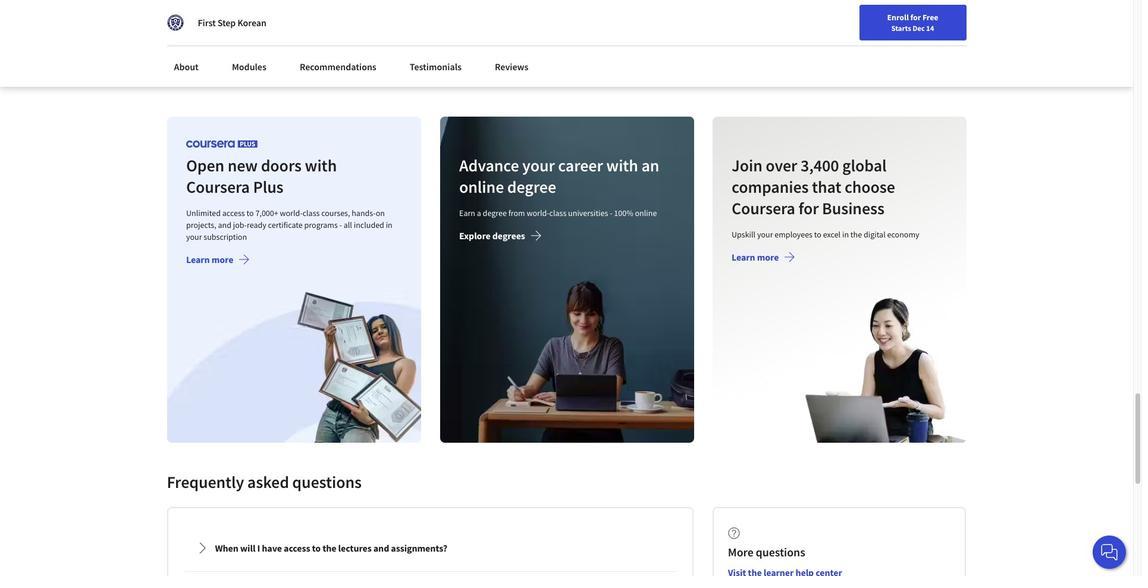 Task type: locate. For each thing, give the bounding box(es) containing it.
your
[[821, 14, 836, 24], [522, 155, 555, 176], [758, 229, 773, 240], [186, 232, 202, 242]]

0 vertical spatial and
[[218, 220, 231, 231]]

and
[[218, 220, 231, 231], [374, 542, 389, 554]]

1 vertical spatial online
[[635, 208, 657, 219]]

job-
[[233, 220, 247, 231]]

world- for 7,000+
[[280, 208, 302, 219]]

None search field
[[170, 7, 455, 31]]

2 horizontal spatial for
[[911, 12, 922, 23]]

1 horizontal spatial the
[[808, 19, 821, 31]]

world-
[[280, 208, 302, 219], [527, 208, 549, 219]]

recommendations link
[[293, 54, 384, 80]]

0 horizontal spatial with
[[305, 155, 337, 176]]

starts
[[892, 23, 912, 33]]

1 horizontal spatial world-
[[527, 208, 549, 219]]

more right 'view'
[[454, 75, 475, 87]]

learn down upskill
[[732, 251, 756, 263]]

learn for the leftmost learn more 'link'
[[186, 254, 210, 266]]

0 horizontal spatial class
[[302, 208, 320, 219]]

coursera up upskill
[[732, 198, 796, 219]]

2 class from the left
[[549, 208, 566, 219]]

1 horizontal spatial access
[[284, 542, 310, 554]]

open new doors with coursera plus
[[186, 155, 337, 198]]

1 vertical spatial the
[[851, 229, 862, 240]]

advance
[[459, 155, 519, 176]]

chat with us image
[[1101, 543, 1120, 562]]

starting
[[699, 19, 729, 31]]

0 vertical spatial access
[[222, 208, 245, 219]]

0 horizontal spatial to
[[246, 208, 254, 219]]

coursera inside join over 3,400 global companies that choose coursera for business
[[732, 198, 796, 219]]

excel
[[824, 229, 841, 240]]

more for the leftmost learn more 'link'
[[211, 254, 233, 266]]

online right 100%
[[635, 208, 657, 219]]

1 class from the left
[[302, 208, 320, 219]]

0 vertical spatial -
[[610, 208, 612, 219]]

1 horizontal spatial with
[[606, 155, 638, 176]]

explore degrees
[[459, 230, 525, 242]]

a
[[636, 19, 641, 31], [477, 208, 481, 219]]

0 horizontal spatial learn
[[186, 254, 210, 266]]

1 vertical spatial to
[[815, 229, 822, 240]]

3,400
[[801, 155, 840, 176]]

the right the "learning"
[[808, 19, 821, 31]]

find your new career link
[[798, 12, 884, 27]]

learn more link
[[732, 251, 796, 266], [186, 254, 250, 268]]

1 with from the left
[[305, 155, 337, 176]]

1 horizontal spatial questions
[[756, 545, 806, 560]]

first
[[198, 17, 216, 29]]

choose
[[845, 176, 896, 198]]

1 horizontal spatial class
[[549, 208, 566, 219]]

2 horizontal spatial to
[[815, 229, 822, 240]]

your for upskill
[[758, 229, 773, 240]]

modules
[[232, 61, 267, 73]]

1 horizontal spatial -
[[610, 208, 612, 219]]

1 horizontal spatial in
[[765, 19, 772, 31]]

in
[[765, 19, 772, 31], [386, 220, 392, 231], [843, 229, 849, 240]]

1 horizontal spatial a
[[636, 19, 641, 31]]

class
[[302, 208, 320, 219], [549, 208, 566, 219]]

1 horizontal spatial and
[[374, 542, 389, 554]]

find your new career
[[804, 14, 878, 24]]

1 vertical spatial access
[[284, 542, 310, 554]]

join
[[732, 155, 763, 176]]

0 vertical spatial degree
[[507, 176, 556, 198]]

learn more link down subscription
[[186, 254, 250, 268]]

0 vertical spatial online
[[459, 176, 504, 198]]

dec
[[913, 23, 925, 33]]

recommendations
[[300, 61, 377, 73]]

access up job-
[[222, 208, 245, 219]]

with inside open new doors with coursera plus
[[305, 155, 337, 176]]

0 horizontal spatial a
[[477, 208, 481, 219]]

learn more down upskill
[[732, 251, 779, 263]]

0 vertical spatial to
[[246, 208, 254, 219]]

2 vertical spatial to
[[312, 542, 321, 554]]

the left lectures
[[323, 542, 337, 554]]

this course was a good base for starting my path in learning the korean language
[[573, 19, 889, 31]]

class up programs
[[302, 208, 320, 219]]

in right path
[[765, 19, 772, 31]]

access right have
[[284, 542, 310, 554]]

on
[[376, 208, 385, 219]]

was
[[619, 19, 634, 31]]

in right 'excel'
[[843, 229, 849, 240]]

2 vertical spatial the
[[323, 542, 337, 554]]

class for universities
[[549, 208, 566, 219]]

access inside when will i have access to the lectures and assignments? dropdown button
[[284, 542, 310, 554]]

more down subscription
[[211, 254, 233, 266]]

learn more
[[732, 251, 779, 263], [186, 254, 233, 266]]

class left universities
[[549, 208, 566, 219]]

korean
[[238, 17, 267, 29], [823, 19, 851, 31]]

degree up from
[[507, 176, 556, 198]]

degree left from
[[483, 208, 507, 219]]

1 horizontal spatial learn more link
[[732, 251, 796, 266]]

online
[[459, 176, 504, 198], [635, 208, 657, 219]]

more down employees
[[757, 251, 779, 263]]

and right lectures
[[374, 542, 389, 554]]

to inside dropdown button
[[312, 542, 321, 554]]

to up ready
[[246, 208, 254, 219]]

0 horizontal spatial the
[[323, 542, 337, 554]]

1 horizontal spatial coursera
[[732, 198, 796, 219]]

1 vertical spatial a
[[477, 208, 481, 219]]

and up subscription
[[218, 220, 231, 231]]

new
[[227, 155, 258, 176]]

with inside advance your career with an online degree
[[606, 155, 638, 176]]

to left lectures
[[312, 542, 321, 554]]

your left career
[[522, 155, 555, 176]]

0 vertical spatial the
[[808, 19, 821, 31]]

for
[[911, 12, 922, 23], [686, 19, 697, 31], [799, 198, 819, 219]]

0 horizontal spatial coursera
[[186, 176, 250, 198]]

to inside unlimited access to 7,000+ world-class courses, hands-on projects, and job-ready certificate programs - all included in your subscription
[[246, 208, 254, 219]]

world- right from
[[527, 208, 549, 219]]

korean right find
[[823, 19, 851, 31]]

english button
[[884, 0, 956, 39]]

learn
[[732, 251, 756, 263], [186, 254, 210, 266]]

degree
[[507, 176, 556, 198], [483, 208, 507, 219]]

your right upskill
[[758, 229, 773, 240]]

1 horizontal spatial learn
[[732, 251, 756, 263]]

1 vertical spatial and
[[374, 542, 389, 554]]

your for find
[[821, 14, 836, 24]]

class inside unlimited access to 7,000+ world-class courses, hands-on projects, and job-ready certificate programs - all included in your subscription
[[302, 208, 320, 219]]

to
[[246, 208, 254, 219], [815, 229, 822, 240], [312, 542, 321, 554]]

and inside unlimited access to 7,000+ world-class courses, hands-on projects, and job-ready certificate programs - all included in your subscription
[[218, 220, 231, 231]]

world- up certificate
[[280, 208, 302, 219]]

questions right more
[[756, 545, 806, 560]]

2 horizontal spatial the
[[851, 229, 862, 240]]

coursera up the 'unlimited'
[[186, 176, 250, 198]]

enroll for free starts dec 14
[[888, 12, 939, 33]]

more
[[454, 75, 475, 87], [757, 251, 779, 263], [211, 254, 233, 266]]

for up employees
[[799, 198, 819, 219]]

ready
[[247, 220, 266, 231]]

hands-
[[352, 208, 376, 219]]

to left 'excel'
[[815, 229, 822, 240]]

your inside unlimited access to 7,000+ world-class courses, hands-on projects, and job-ready certificate programs - all included in your subscription
[[186, 232, 202, 242]]

0 horizontal spatial and
[[218, 220, 231, 231]]

2 horizontal spatial more
[[757, 251, 779, 263]]

for inside the enroll for free starts dec 14
[[911, 12, 922, 23]]

- left 100%
[[610, 208, 612, 219]]

lectures
[[338, 542, 372, 554]]

the inside dropdown button
[[323, 542, 337, 554]]

2 world- from the left
[[527, 208, 549, 219]]

for inside join over 3,400 global companies that choose coursera for business
[[799, 198, 819, 219]]

your right find
[[821, 14, 836, 24]]

in right included
[[386, 220, 392, 231]]

- left all
[[339, 220, 342, 231]]

1 horizontal spatial more
[[454, 75, 475, 87]]

coursera
[[186, 176, 250, 198], [732, 198, 796, 219]]

with right doors
[[305, 155, 337, 176]]

questions right asked
[[292, 472, 362, 493]]

world- inside unlimited access to 7,000+ world-class courses, hands-on projects, and job-ready certificate programs - all included in your subscription
[[280, 208, 302, 219]]

14
[[927, 23, 935, 33]]

your down projects,
[[186, 232, 202, 242]]

1 vertical spatial questions
[[756, 545, 806, 560]]

online up earn
[[459, 176, 504, 198]]

0 horizontal spatial in
[[386, 220, 392, 231]]

1 horizontal spatial learn more
[[732, 251, 779, 263]]

in inside unlimited access to 7,000+ world-class courses, hands-on projects, and job-ready certificate programs - all included in your subscription
[[386, 220, 392, 231]]

0 horizontal spatial online
[[459, 176, 504, 198]]

degree inside advance your career with an online degree
[[507, 176, 556, 198]]

the left digital
[[851, 229, 862, 240]]

path
[[745, 19, 763, 31]]

a right earn
[[477, 208, 481, 219]]

coursera inside open new doors with coursera plus
[[186, 176, 250, 198]]

will
[[240, 542, 256, 554]]

0 horizontal spatial world-
[[280, 208, 302, 219]]

0 horizontal spatial more
[[211, 254, 233, 266]]

testimonials link
[[403, 54, 469, 80]]

when will i have access to the lectures and assignments? button
[[187, 532, 674, 565]]

collapsed list
[[182, 528, 678, 576]]

your inside advance your career with an online degree
[[522, 155, 555, 176]]

that
[[812, 176, 842, 198]]

learn more link down upskill
[[732, 251, 796, 266]]

economy
[[888, 229, 920, 240]]

with
[[305, 155, 337, 176], [606, 155, 638, 176]]

1 horizontal spatial online
[[635, 208, 657, 219]]

world- for from
[[527, 208, 549, 219]]

learn more down subscription
[[186, 254, 233, 266]]

for up dec
[[911, 12, 922, 23]]

step
[[218, 17, 236, 29]]

1 horizontal spatial to
[[312, 542, 321, 554]]

1 horizontal spatial for
[[799, 198, 819, 219]]

learn down projects,
[[186, 254, 210, 266]]

with left an
[[606, 155, 638, 176]]

career
[[558, 155, 603, 176]]

companies
[[732, 176, 809, 198]]

- inside unlimited access to 7,000+ world-class courses, hands-on projects, and job-ready certificate programs - all included in your subscription
[[339, 220, 342, 231]]

2 horizontal spatial in
[[843, 229, 849, 240]]

access
[[222, 208, 245, 219], [284, 542, 310, 554]]

0 horizontal spatial -
[[339, 220, 342, 231]]

questions
[[292, 472, 362, 493], [756, 545, 806, 560]]

0 vertical spatial questions
[[292, 472, 362, 493]]

korean right step
[[238, 17, 267, 29]]

0 vertical spatial a
[[636, 19, 641, 31]]

for right base
[[686, 19, 697, 31]]

1 vertical spatial -
[[339, 220, 342, 231]]

1 world- from the left
[[280, 208, 302, 219]]

a right was
[[636, 19, 641, 31]]

0 horizontal spatial access
[[222, 208, 245, 219]]

2 with from the left
[[606, 155, 638, 176]]



Task type: vqa. For each thing, say whether or not it's contained in the screenshot.
global
yes



Task type: describe. For each thing, give the bounding box(es) containing it.
100%
[[614, 208, 633, 219]]

0 horizontal spatial for
[[686, 19, 697, 31]]

explore
[[459, 230, 490, 242]]

0 horizontal spatial questions
[[292, 472, 362, 493]]

open
[[186, 155, 224, 176]]

upskill
[[732, 229, 756, 240]]

programs
[[304, 220, 338, 231]]

learn for learn more 'link' to the right
[[732, 251, 756, 263]]

i
[[257, 542, 260, 554]]

more questions
[[728, 545, 806, 560]]

employees
[[775, 229, 813, 240]]

more for view more reviews link on the top of page
[[454, 75, 475, 87]]

earn a degree from world-class universities - 100% online
[[459, 208, 657, 219]]

0 horizontal spatial learn more
[[186, 254, 233, 266]]

yonsei university image
[[167, 14, 184, 31]]

when will i have access to the lectures and assignments?
[[215, 542, 448, 554]]

the for when will i have access to the lectures and assignments?
[[323, 542, 337, 554]]

all
[[344, 220, 352, 231]]

upskill your employees to excel in the digital economy
[[732, 229, 920, 240]]

free
[[923, 12, 939, 23]]

view more reviews link
[[434, 75, 508, 88]]

included
[[354, 220, 384, 231]]

view more reviews
[[434, 75, 508, 87]]

with for doors
[[305, 155, 337, 176]]

from
[[508, 208, 525, 219]]

earn
[[459, 208, 475, 219]]

unlimited
[[186, 208, 221, 219]]

subscription
[[203, 232, 247, 242]]

good
[[643, 19, 663, 31]]

modules link
[[225, 54, 274, 80]]

new
[[838, 14, 854, 24]]

the for upskill your employees to excel in the digital economy
[[851, 229, 862, 240]]

enroll
[[888, 12, 909, 23]]

find
[[804, 14, 819, 24]]

your for advance
[[522, 155, 555, 176]]

join over 3,400 global companies that choose coursera for business
[[732, 155, 896, 219]]

7,000+
[[255, 208, 278, 219]]

online inside advance your career with an online degree
[[459, 176, 504, 198]]

an
[[641, 155, 659, 176]]

have
[[262, 542, 282, 554]]

with for career
[[606, 155, 638, 176]]

projects,
[[186, 220, 216, 231]]

base
[[665, 19, 684, 31]]

1 vertical spatial degree
[[483, 208, 507, 219]]

global
[[843, 155, 887, 176]]

digital
[[864, 229, 886, 240]]

business
[[823, 198, 885, 219]]

coursera plus image
[[186, 140, 257, 148]]

this
[[573, 19, 589, 31]]

more for learn more 'link' to the right
[[757, 251, 779, 263]]

testimonials
[[410, 61, 462, 73]]

advance your career with an online degree
[[459, 155, 659, 198]]

1 horizontal spatial korean
[[823, 19, 851, 31]]

learning
[[774, 19, 806, 31]]

about link
[[167, 54, 206, 80]]

course
[[591, 19, 617, 31]]

about
[[174, 61, 199, 73]]

class for courses,
[[302, 208, 320, 219]]

0 horizontal spatial learn more link
[[186, 254, 250, 268]]

access inside unlimited access to 7,000+ world-class courses, hands-on projects, and job-ready certificate programs - all included in your subscription
[[222, 208, 245, 219]]

asked
[[248, 472, 289, 493]]

universities
[[568, 208, 608, 219]]

first step korean
[[198, 17, 267, 29]]

degrees
[[492, 230, 525, 242]]

0 horizontal spatial korean
[[238, 17, 267, 29]]

reviews
[[495, 61, 529, 73]]

plus
[[253, 176, 283, 198]]

more
[[728, 545, 754, 560]]

courses,
[[321, 208, 350, 219]]

language
[[853, 19, 889, 31]]

assignments?
[[391, 542, 448, 554]]

frequently
[[167, 472, 244, 493]]

reviews
[[477, 75, 508, 87]]

certificate
[[268, 220, 303, 231]]

frequently asked questions
[[167, 472, 362, 493]]

career
[[855, 14, 878, 24]]

and inside dropdown button
[[374, 542, 389, 554]]

when
[[215, 542, 239, 554]]

english
[[906, 13, 935, 25]]

reviews link
[[488, 54, 536, 80]]

over
[[766, 155, 798, 176]]

explore degrees link
[[459, 230, 542, 244]]

my
[[731, 19, 743, 31]]

view
[[434, 75, 452, 87]]

doors
[[261, 155, 302, 176]]

unlimited access to 7,000+ world-class courses, hands-on projects, and job-ready certificate programs - all included in your subscription
[[186, 208, 392, 242]]



